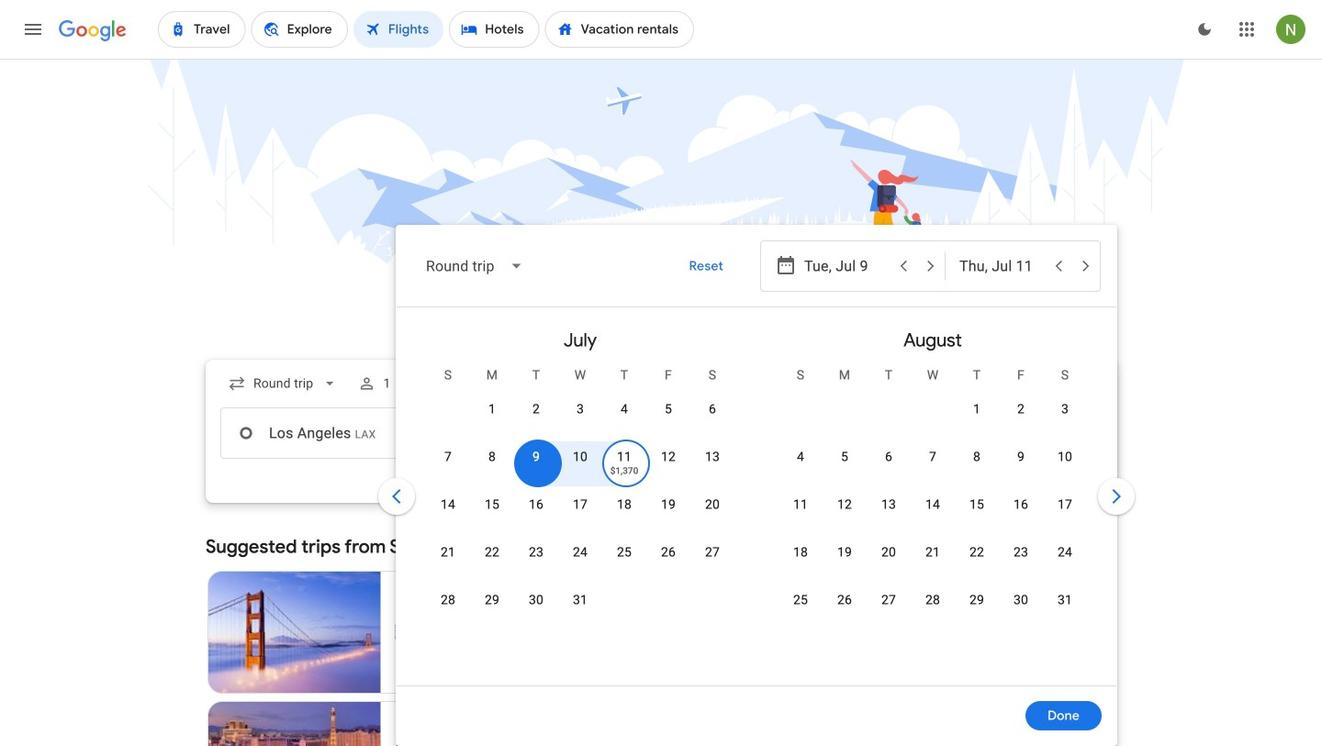 Task type: vqa. For each thing, say whether or not it's contained in the screenshot.
row
yes



Task type: describe. For each thing, give the bounding box(es) containing it.
sun, aug 18 element
[[793, 544, 808, 562]]

2 return text field from the top
[[960, 409, 1086, 458]]

row up the wed, jul 17 element
[[426, 440, 735, 492]]

mon, aug 5 element
[[841, 448, 849, 467]]

fri, jul 19 element
[[661, 496, 676, 514]]

thu, jul 18 element
[[617, 496, 632, 514]]

wed, jul 31 element
[[573, 591, 588, 610]]

sun, jul 21 element
[[441, 544, 456, 562]]

wed, jul 24 element
[[573, 544, 588, 562]]

row up wed, jul 10 element in the left bottom of the page
[[470, 385, 735, 444]]

thu, aug 8 element
[[973, 448, 981, 467]]

main menu image
[[22, 18, 44, 40]]

tue, jul 23 element
[[529, 544, 544, 562]]

Flight search field
[[191, 225, 1139, 747]]

wed, aug 21 element
[[926, 544, 940, 562]]

grid inside the flight search field
[[404, 315, 1109, 697]]

tue, jul 2 element
[[533, 400, 540, 419]]

thu, jul 11, return date. element
[[617, 448, 632, 467]]

wed, aug 14 element
[[926, 496, 940, 514]]

wed, jul 17 element
[[573, 496, 588, 514]]

suggested trips from santa barbara region
[[206, 525, 1117, 747]]

row up fri, aug 9 element at the right bottom
[[955, 385, 1087, 444]]

sat, aug 24 element
[[1058, 544, 1073, 562]]

fri, jul 12 element
[[661, 448, 676, 467]]

mon, aug 19 element
[[837, 544, 852, 562]]

sat, aug 3 element
[[1062, 400, 1069, 419]]

row up wed, jul 24 element
[[426, 488, 735, 540]]

tue, jul 9, departure date. element
[[533, 448, 540, 467]]

, 1370 us dollars element
[[610, 467, 639, 476]]

fri, aug 9 element
[[1017, 448, 1025, 467]]

thu, aug 1 element
[[973, 400, 981, 419]]

Departure text field
[[804, 242, 889, 291]]

row up wed, aug 21 element
[[779, 488, 1087, 540]]

fri, aug 16 element
[[1014, 496, 1029, 514]]

fri, aug 2 element
[[1017, 400, 1025, 419]]

sat, aug 10 element
[[1058, 448, 1073, 467]]

sun, jul 28 element
[[441, 591, 456, 610]]

sat, jul 13 element
[[705, 448, 720, 467]]

tue, aug 27 element
[[882, 591, 896, 610]]

fri, aug 30 element
[[1014, 591, 1029, 610]]

tue, aug 20 element
[[882, 544, 896, 562]]

mon, jul 22 element
[[485, 544, 500, 562]]

1 return text field from the top
[[960, 242, 1044, 291]]

row up wed, jul 31 element
[[426, 535, 735, 588]]

1 row group from the left
[[404, 315, 757, 679]]

sat, aug 17 element
[[1058, 496, 1073, 514]]

thu, aug 29 element
[[970, 591, 985, 610]]



Task type: locate. For each thing, give the bounding box(es) containing it.
None field
[[411, 244, 539, 288], [220, 367, 346, 400], [411, 244, 539, 288], [220, 367, 346, 400]]

wed, jul 3 element
[[577, 400, 584, 419]]

row up the wed, aug 28 element on the bottom right
[[779, 535, 1087, 588]]

tue, jul 16 element
[[529, 496, 544, 514]]

2 row group from the left
[[757, 315, 1109, 679]]

previous image
[[375, 475, 419, 519]]

thu, jul 25 element
[[617, 544, 632, 562]]

fri, jul 26 element
[[661, 544, 676, 562]]

sat, aug 31 element
[[1058, 591, 1073, 610]]

row group
[[404, 315, 757, 679], [757, 315, 1109, 679]]

mon, jul 15 element
[[485, 496, 500, 514]]

row down wed, aug 21 element
[[779, 583, 1087, 635]]

tue, aug 13 element
[[882, 496, 896, 514]]

sat, jul 6 element
[[709, 400, 716, 419]]

mon, aug 12 element
[[837, 496, 852, 514]]

tue, jul 30 element
[[529, 591, 544, 610]]

None text field
[[220, 408, 479, 459]]

sat, jul 20 element
[[705, 496, 720, 514]]

row down tue, jul 23 element
[[426, 583, 602, 635]]

tue, aug 6 element
[[885, 448, 893, 467]]

row up wed, aug 14 element
[[779, 440, 1087, 492]]

mon, jul 1 element
[[489, 400, 496, 419]]

1 vertical spatial return text field
[[960, 409, 1086, 458]]

fri, jul 5 element
[[665, 400, 672, 419]]

thu, jul 4 element
[[621, 400, 628, 419]]

sun, aug 11 element
[[793, 496, 808, 514]]

mon, jul 29 element
[[485, 591, 500, 610]]

thu, aug 15 element
[[970, 496, 985, 514]]

next image
[[1095, 475, 1139, 519]]

Departure text field
[[804, 409, 931, 458]]

grid
[[404, 315, 1109, 697]]

sun, aug 4 element
[[797, 448, 804, 467]]

row
[[470, 385, 735, 444], [955, 385, 1087, 444], [426, 440, 735, 492], [779, 440, 1087, 492], [426, 488, 735, 540], [779, 488, 1087, 540], [426, 535, 735, 588], [779, 535, 1087, 588], [426, 583, 602, 635], [779, 583, 1087, 635]]

sun, jul 14 element
[[441, 496, 456, 514]]

mon, aug 26 element
[[837, 591, 852, 610]]

wed, jul 10 element
[[573, 448, 588, 467]]

thu, aug 22 element
[[970, 544, 985, 562]]

sun, aug 25 element
[[793, 591, 808, 610]]

wed, aug 28 element
[[926, 591, 940, 610]]

sat, jul 27 element
[[705, 544, 720, 562]]

wed, aug 7 element
[[929, 448, 937, 467]]

Return text field
[[960, 242, 1044, 291], [960, 409, 1086, 458]]

fri, aug 23 element
[[1014, 544, 1029, 562]]

change appearance image
[[1183, 7, 1227, 51]]

sun, jul 7 element
[[444, 448, 452, 467]]

0 vertical spatial return text field
[[960, 242, 1044, 291]]

mon, jul 8 element
[[489, 448, 496, 467]]



